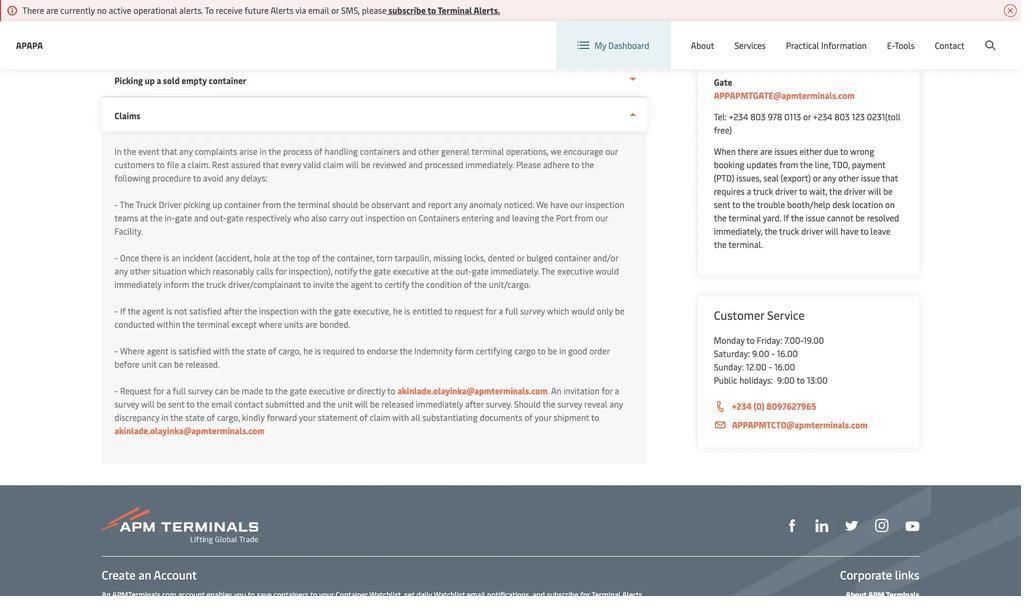 Task type: describe. For each thing, give the bounding box(es) containing it.
1 horizontal spatial akinlade.olayinka@apmterminals.com
[[398, 385, 548, 397]]

to left terminal
[[428, 4, 436, 16]]

- for - the truck driver picking up container from the terminal should be observant and report any anomaly noticed. we have our inspection teams at the in-gate and out-gate respectively who also carry out inspection on containers entering and leaving the port from our facility.
[[114, 199, 118, 210]]

of inside in the event that any complaints arise in the process of handling containers and other general terminal operations, we encourage our customers to file a claim. rest assured that every valid claim will be reviewed and processed immediately. please adhere to the following procedure to avoid any delays:
[[314, 145, 323, 157]]

any inside - the truck driver picking up container from the terminal should be observant and report any anomaly noticed. we have our inspection teams at the in-gate and out-gate respectively who also carry out inspection on containers entering and leaving the port from our facility.
[[454, 199, 467, 210]]

terminal inside when there are issues either due to wrong booking updates from the line, tdo, payment (ptd) issues, seal (export) or any other issue that requires a truck driver to wait, the driver will be sent to the trouble booth/help desk location on the terminal yard. if the issue cannot be resolved immediately, the truck driver will have to leave the terminal.
[[729, 212, 761, 224]]

be inside in the event that any complaints arise in the process of handling containers and other general terminal operations, we encourage our customers to file a claim. rest assured that every valid claim will be reviewed and processed immediately. please adhere to the following procedure to avoid any delays:
[[361, 159, 370, 170]]

be down directly
[[370, 398, 379, 410]]

to left endorse
[[357, 345, 365, 357]]

survey down "released." in the bottom left of the page
[[188, 385, 213, 397]]

in inside in the event that any complaints arise in the process of handling containers and other general terminal operations, we encourage our customers to file a claim. rest assured that every valid claim will be reviewed and processed immediately. please adhere to the following procedure to avoid any delays:
[[260, 145, 266, 157]]

leave
[[871, 225, 891, 237]]

sent inside . an invitation for a survey will be sent to the email contact submitted and the unit will be released immediately after survey. should the survey reveal any discrepancy in the state of cargo, kindly forward your statement of claim with all substantiating documents of your shipment to akinlade.olayinka@apmterminals.com
[[168, 398, 185, 410]]

inform
[[164, 278, 189, 290]]

to inside - if the agent is not satisfied after the inspection with the gate executive, he is entitled to request for a full survey which would only be conducted within the terminal except where units are bonded.
[[444, 305, 453, 317]]

cargo, inside "- where agent is satisfied with the state of cargo, he is required to endorse the indemnity form certifying cargo to be in good order before unit can be released."
[[278, 345, 301, 357]]

of right 'statement'
[[360, 412, 368, 423]]

booking
[[714, 159, 745, 170]]

have inside when there are issues either due to wrong booking updates from the line, tdo, payment (ptd) issues, seal (export) or any other issue that requires a truck driver to wait, the driver will be sent to the trouble booth/help desk location on the terminal yard. if the issue cannot be resolved immediately, the truck driver will have to leave the terminal.
[[841, 225, 859, 237]]

any up claim.
[[179, 145, 193, 157]]

state inside . an invitation for a survey will be sent to the email contact submitted and the unit will be released immediately after survey. should the survey reveal any discrepancy in the state of cargo, kindly forward your statement of claim with all substantiating documents of your shipment to akinlade.olayinka@apmterminals.com
[[185, 412, 205, 423]]

1 horizontal spatial email
[[308, 4, 329, 16]]

to left "certify"
[[374, 278, 383, 290]]

survey down request
[[114, 398, 139, 410]]

the right endorse
[[400, 345, 412, 357]]

be up resolved
[[883, 185, 893, 197]]

0 horizontal spatial please
[[362, 4, 387, 16]]

the down yard. at the top of page
[[765, 225, 777, 237]]

to right cargo
[[538, 345, 546, 357]]

the down missing
[[441, 265, 454, 277]]

subscribe
[[389, 4, 426, 16]]

be up discrepancy
[[157, 398, 166, 410]]

would inside - if the agent is not satisfied after the inspection with the gate executive, he is entitled to request for a full survey which would only be conducted within the terminal except where units are bonded.
[[571, 305, 595, 317]]

- right 12.00
[[769, 361, 772, 373]]

service for customer service
[[767, 307, 805, 323]]

my
[[595, 39, 606, 51]]

or inside - once there is an incident (accident, hole at the top of the container, torn tarpaulin, missing locks, dented or bulged container and/or any other situation which reasonably calls for inspection), notify the gate executive at the out-gate immediately. the executive would immediately inform the truck driver/complainant to invite the agent to certify the condition of the unit/cargo.
[[517, 252, 525, 264]]

2 appapmtcto@apmterminals.com link from the top
[[714, 419, 904, 432]]

satisfied inside "- where agent is satisfied with the state of cargo, he is required to endorse the indemnity form certifying cargo to be in good order before unit can be released."
[[179, 345, 211, 357]]

conducted
[[114, 318, 155, 330]]

executive,
[[353, 305, 391, 317]]

for inside - if the agent is not satisfied after the inspection with the gate executive, he is entitled to request for a full survey which would only be conducted within the terminal except where units are bonded.
[[486, 305, 497, 317]]

submitted
[[265, 398, 305, 410]]

to right made
[[265, 385, 273, 397]]

for inside - once there is an incident (accident, hole at the top of the container, torn tarpaulin, missing locks, dented or bulged container and/or any other situation which reasonably calls for inspection), notify the gate executive at the out-gate immediately. the executive would immediately inform the truck driver/complainant to invite the agent to certify the condition of the unit/cargo.
[[276, 265, 287, 277]]

immediately. inside - once there is an incident (accident, hole at the top of the container, torn tarpaulin, missing locks, dented or bulged container and/or any other situation which reasonably calls for inspection), notify the gate executive at the out-gate immediately. the executive would immediately inform the truck driver/complainant to invite the agent to certify the condition of the unit/cargo.
[[491, 265, 539, 277]]

0 vertical spatial appapmtcto@apmterminals.com
[[714, 50, 850, 61]]

gate down torn in the left top of the page
[[374, 265, 391, 277]]

0 horizontal spatial from
[[262, 199, 281, 210]]

released.
[[186, 358, 220, 370]]

any inside when there are issues either due to wrong booking updates from the line, tdo, payment (ptd) issues, seal (export) or any other issue that requires a truck driver to wait, the driver will be sent to the trouble booth/help desk location on the terminal yard. if the issue cannot be resolved immediately, the truck driver will have to leave the terminal.
[[823, 172, 836, 184]]

truck
[[136, 199, 157, 210]]

except
[[231, 318, 257, 330]]

the right inform
[[191, 278, 204, 290]]

required
[[323, 345, 355, 357]]

a right request
[[166, 385, 171, 397]]

claim inside . an invitation for a survey will be sent to the email contact submitted and the unit will be released immediately after survey. should the survey reveal any discrepancy in the state of cargo, kindly forward your statement of claim with all substantiating documents of your shipment to akinlade.olayinka@apmterminals.com
[[370, 412, 390, 423]]

other inside when there are issues either due to wrong booking updates from the line, tdo, payment (ptd) issues, seal (export) or any other issue that requires a truck driver to wait, the driver will be sent to the trouble booth/help desk location on the terminal yard. if the issue cannot be resolved immediately, the truck driver will have to leave the terminal.
[[838, 172, 859, 184]]

0 vertical spatial 16.00
[[777, 348, 798, 359]]

truck inside - once there is an incident (accident, hole at the top of the container, torn tarpaulin, missing locks, dented or bulged container and/or any other situation which reasonably calls for inspection), notify the gate executive at the out-gate immediately. the executive would immediately inform the truck driver/complainant to invite the agent to certify the condition of the unit/cargo.
[[206, 278, 226, 290]]

0 horizontal spatial that
[[161, 145, 177, 157]]

create inside login / create account "link"
[[943, 31, 968, 43]]

sunday:
[[714, 361, 744, 373]]

sent inside when there are issues either due to wrong booking updates from the line, tdo, payment (ptd) issues, seal (export) or any other issue that requires a truck driver to wait, the driver will be sent to the trouble booth/help desk location on the terminal yard. if the issue cannot be resolved immediately, the truck driver will have to leave the terminal.
[[714, 199, 730, 210]]

the up except
[[244, 305, 257, 317]]

0 horizontal spatial executive
[[309, 385, 345, 397]]

account inside "link"
[[970, 31, 1001, 43]]

public
[[714, 374, 737, 386]]

picking
[[183, 199, 210, 210]]

- the truck driver picking up container from the terminal should be observant and report any anomaly noticed. we have our inspection teams at the in-gate and out-gate respectively who also carry out inspection on containers entering and leaving the port from our facility.
[[114, 199, 624, 237]]

is left 'not'
[[166, 305, 172, 317]]

the down encourage
[[581, 159, 594, 170]]

sms,
[[341, 4, 360, 16]]

9:00
[[777, 374, 795, 386]]

request
[[120, 385, 151, 397]]

to left "leave" at top
[[861, 225, 869, 237]]

out- inside - the truck driver picking up container from the terminal should be observant and report any anomaly noticed. we have our inspection teams at the in-gate and out-gate respectively who also carry out inspection on containers entering and leaving the port from our facility.
[[210, 212, 227, 224]]

(export)
[[781, 172, 811, 184]]

agent inside "- where agent is satisfied with the state of cargo, he is required to endorse the indemnity form certifying cargo to be in good order before unit can be released."
[[147, 345, 168, 357]]

will up discrepancy
[[141, 398, 155, 410]]

any inside . an invitation for a survey will be sent to the email contact submitted and the unit will be released immediately after survey. should the survey reveal any discrepancy in the state of cargo, kindly forward your statement of claim with all substantiating documents of your shipment to akinlade.olayinka@apmterminals.com
[[610, 398, 623, 410]]

and up the reviewed at the left top of page
[[402, 145, 416, 157]]

which inside - once there is an incident (accident, hole at the top of the container, torn tarpaulin, missing locks, dented or bulged container and/or any other situation which reasonably calls for inspection), notify the gate executive at the out-gate immediately. the executive would immediately inform the truck driver/complainant to invite the agent to certify the condition of the unit/cargo.
[[188, 265, 211, 277]]

is down within
[[171, 345, 176, 357]]

be left the good
[[548, 345, 557, 357]]

gate down locks,
[[472, 265, 489, 277]]

youtube image
[[906, 522, 920, 531]]

released
[[382, 398, 414, 410]]

torn
[[376, 252, 393, 264]]

2 803 from the left
[[835, 111, 850, 122]]

the down "released." in the bottom left of the page
[[197, 398, 209, 410]]

survey up the shipment
[[558, 398, 582, 410]]

claims element
[[102, 132, 647, 464]]

customer service appapmtcto@apmterminals.com
[[714, 36, 850, 61]]

calls
[[256, 265, 274, 277]]

only
[[597, 305, 613, 317]]

and right the reviewed at the left top of page
[[409, 159, 423, 170]]

wrong
[[850, 145, 874, 157]]

the down the . an
[[543, 398, 555, 410]]

2 horizontal spatial executive
[[557, 265, 594, 277]]

0 horizontal spatial an
[[138, 567, 151, 583]]

alerts.
[[474, 4, 500, 16]]

2 vertical spatial from
[[575, 212, 593, 224]]

terminal.
[[729, 239, 763, 250]]

login / create account
[[915, 31, 1001, 43]]

encourage
[[564, 145, 603, 157]]

seal
[[763, 172, 779, 184]]

my dashboard
[[595, 39, 650, 51]]

a inside in the event that any complaints arise in the process of handling containers and other general terminal operations, we encourage our customers to file a claim. rest assured that every valid claim will be reviewed and processed immediately. please adhere to the following procedure to avoid any delays:
[[181, 159, 186, 170]]

he inside "- where agent is satisfied with the state of cargo, he is required to endorse the indemnity form certifying cargo to be in good order before unit can be released."
[[303, 345, 313, 357]]

with inside "- where agent is satisfied with the state of cargo, he is required to endorse the indemnity form certifying cargo to be in good order before unit can be released."
[[213, 345, 230, 357]]

dashboard
[[608, 39, 650, 51]]

- for - where agent is satisfied with the state of cargo, he is required to endorse the indemnity form certifying cargo to be in good order before unit can be released.
[[114, 345, 118, 357]]

facebook image
[[786, 520, 799, 533]]

order
[[590, 345, 610, 357]]

and down noticed.
[[496, 212, 510, 224]]

gate up submitted
[[290, 385, 307, 397]]

or left directly
[[347, 385, 355, 397]]

to down encourage
[[571, 159, 580, 170]]

line,
[[815, 159, 831, 170]]

0 horizontal spatial driver
[[775, 185, 797, 197]]

survey inside - if the agent is not satisfied after the inspection with the gate executive, he is entitled to request for a full survey which would only be conducted within the terminal except where units are bonded.
[[520, 305, 545, 317]]

to right due
[[840, 145, 848, 157]]

be inside - the truck driver picking up container from the terminal should be observant and report any anomaly noticed. we have our inspection teams at the in-gate and out-gate respectively who also carry out inspection on containers entering and leaving the port from our facility.
[[360, 199, 369, 210]]

is left required
[[315, 345, 321, 357]]

apmt footer logo image
[[102, 507, 258, 544]]

to left file at the top of the page
[[157, 159, 165, 170]]

either
[[800, 145, 822, 157]]

situation
[[153, 265, 186, 277]]

the down 'we'
[[541, 212, 554, 224]]

to up released
[[387, 385, 396, 397]]

gate down picking
[[175, 212, 192, 224]]

0 vertical spatial issue
[[861, 172, 880, 184]]

where
[[120, 345, 145, 357]]

the down locks,
[[474, 278, 487, 290]]

is inside - once there is an incident (accident, hole at the top of the container, torn tarpaulin, missing locks, dented or bulged container and/or any other situation which reasonably calls for inspection), notify the gate executive at the out-gate immediately. the executive would immediately inform the truck driver/complainant to invite the agent to certify the condition of the unit/cargo.
[[163, 252, 169, 264]]

to down "released." in the bottom left of the page
[[186, 398, 195, 410]]

instagram link
[[875, 518, 889, 533]]

2 horizontal spatial driver
[[844, 185, 866, 197]]

notify
[[335, 265, 357, 277]]

2 vertical spatial at
[[431, 265, 439, 277]]

subscribe to terminal alerts. link
[[387, 4, 500, 16]]

linkedin image
[[816, 520, 829, 533]]

e-tools button
[[887, 21, 915, 69]]

carry
[[329, 212, 348, 224]]

active
[[109, 4, 131, 16]]

that inside when there are issues either due to wrong booking updates from the line, tdo, payment (ptd) issues, seal (export) or any other issue that requires a truck driver to wait, the driver will be sent to the trouble booth/help desk location on the terminal yard. if the issue cannot be resolved immediately, the truck driver will have to leave the terminal.
[[882, 172, 898, 184]]

missing
[[433, 252, 462, 264]]

about
[[691, 39, 714, 51]]

appapmtcto@apmterminals.com inside appapmtcto@apmterminals.com link
[[732, 419, 868, 431]]

and inside . an invitation for a survey will be sent to the email contact submitted and the unit will be released immediately after survey. should the survey reveal any discrepancy in the state of cargo, kindly forward your statement of claim with all substantiating documents of your shipment to akinlade.olayinka@apmterminals.com
[[307, 398, 321, 410]]

reasonably
[[213, 265, 254, 277]]

agent inside - if the agent is not satisfied after the inspection with the gate executive, he is entitled to request for a full survey which would only be conducted within the terminal except where units are bonded.
[[142, 305, 164, 317]]

1 horizontal spatial executive
[[393, 265, 429, 277]]

general
[[441, 145, 470, 157]]

entering
[[462, 212, 494, 224]]

due
[[824, 145, 838, 157]]

a inside - if the agent is not satisfied after the inspection with the gate executive, he is entitled to request for a full survey which would only be conducted within the terminal except where units are bonded.
[[499, 305, 503, 317]]

any down rest
[[226, 172, 239, 184]]

and left report
[[412, 199, 426, 210]]

resolved
[[867, 212, 899, 224]]

1 horizontal spatial driver
[[801, 225, 823, 237]]

the right "certify"
[[411, 278, 424, 290]]

and down picking
[[194, 212, 208, 224]]

assistance/clarifications,
[[767, 2, 860, 13]]

the down 'not'
[[182, 318, 195, 330]]

be down location
[[856, 212, 865, 224]]

containers
[[419, 212, 460, 224]]

reviewed
[[372, 159, 407, 170]]

we
[[551, 145, 562, 157]]

arise
[[239, 145, 258, 157]]

on inside when there are issues either due to wrong booking updates from the line, tdo, payment (ptd) issues, seal (export) or any other issue that requires a truck driver to wait, the driver will be sent to the trouble booth/help desk location on the terminal yard. if the issue cannot be resolved immediately, the truck driver will have to leave the terminal.
[[885, 199, 895, 210]]

terminal inside in the event that any complaints arise in the process of handling containers and other general terminal operations, we encourage our customers to file a claim. rest assured that every valid claim will be reviewed and processed immediately. please adhere to the following procedure to avoid any delays:
[[472, 145, 504, 157]]

empty
[[182, 75, 207, 86]]

or left sms,
[[331, 4, 339, 16]]

1 vertical spatial 16.00
[[774, 361, 795, 373]]

when
[[714, 145, 736, 157]]

request
[[455, 305, 484, 317]]

- for - if the agent is not satisfied after the inspection with the gate executive, he is entitled to request for a full survey which would only be conducted within the terminal except where units are bonded.
[[114, 305, 118, 317]]

port
[[556, 212, 573, 224]]

1 horizontal spatial at
[[273, 252, 280, 264]]

+234 right "0113"
[[813, 111, 832, 122]]

the down booth/help
[[791, 212, 804, 224]]

cargo, inside . an invitation for a survey will be sent to the email contact submitted and the unit will be released immediately after survey. should the survey reveal any discrepancy in the state of cargo, kindly forward your statement of claim with all substantiating documents of your shipment to akinlade.olayinka@apmterminals.com
[[217, 412, 240, 423]]

close alert image
[[1004, 4, 1017, 17]]

- right '9.00'
[[772, 348, 775, 359]]

there
[[22, 4, 44, 16]]

within
[[157, 318, 180, 330]]

dented
[[488, 252, 515, 264]]

fill 44 link
[[846, 519, 858, 533]]

the up who
[[283, 199, 296, 210]]

gate
[[714, 76, 732, 88]]

0 vertical spatial inspection
[[585, 199, 624, 210]]

the up every
[[268, 145, 281, 157]]

with inside . an invitation for a survey will be sent to the email contact submitted and the unit will be released immediately after survey. should the survey reveal any discrepancy in the state of cargo, kindly forward your statement of claim with all substantiating documents of your shipment to akinlade.olayinka@apmterminals.com
[[392, 412, 409, 423]]

1 vertical spatial can
[[215, 385, 228, 397]]

the up submitted
[[275, 385, 288, 397]]

in inside "- where agent is satisfied with the state of cargo, he is required to endorse the indemnity form certifying cargo to be in good order before unit can be released."
[[559, 345, 566, 357]]

driver
[[159, 199, 181, 210]]

the down except
[[232, 345, 244, 357]]

the up desk
[[829, 185, 842, 197]]

alerts
[[271, 4, 294, 16]]

+234 left (0)
[[732, 400, 752, 412]]

should
[[514, 398, 541, 410]]

the down "either" at right top
[[800, 159, 813, 170]]

cargo
[[515, 345, 536, 357]]

if inside - if the agent is not satisfied after the inspection with the gate executive, he is entitled to request for a full survey which would only be conducted within the terminal except where units are bonded.
[[120, 305, 126, 317]]

to down reveal
[[591, 412, 599, 423]]

before
[[114, 358, 140, 370]]

0 horizontal spatial are
[[46, 4, 58, 16]]

gate left "respectively" at the top left of page
[[227, 212, 244, 224]]

the right discrepancy
[[170, 412, 183, 423]]

sold
[[163, 75, 180, 86]]

to up '9.00'
[[747, 334, 755, 346]]

yard.
[[763, 212, 781, 224]]

you tube link
[[906, 519, 920, 532]]

corporate links
[[840, 567, 920, 583]]

the up notify
[[322, 252, 335, 264]]

of right condition
[[464, 278, 472, 290]]

1 horizontal spatial that
[[263, 159, 279, 170]]

we
[[536, 199, 548, 210]]

out
[[351, 212, 363, 224]]

in-
[[165, 212, 175, 224]]

8097627965
[[767, 400, 816, 412]]

. an
[[548, 385, 561, 397]]

the left trouble
[[742, 199, 755, 210]]

the down the container,
[[359, 265, 372, 277]]

of right top
[[312, 252, 320, 264]]

you
[[722, 2, 735, 13]]

/
[[938, 31, 941, 43]]

to down claim.
[[193, 172, 201, 184]]

or inside tel: +234 803 978 0113 or +234 803 123 0231(toll free)
[[803, 111, 811, 122]]

anomaly
[[469, 199, 502, 210]]

facility.
[[114, 225, 143, 237]]

or inside when there are issues either due to wrong booking updates from the line, tdo, payment (ptd) issues, seal (export) or any other issue that requires a truck driver to wait, the driver will be sent to the trouble booth/help desk location on the terminal yard. if the issue cannot be resolved immediately, the truck driver will have to leave the terminal.
[[813, 172, 821, 184]]

reveal
[[584, 398, 608, 410]]

documents
[[480, 412, 523, 423]]

will down directly
[[355, 398, 368, 410]]

to
[[205, 4, 214, 16]]

there inside - once there is an incident (accident, hole at the top of the container, torn tarpaulin, missing locks, dented or bulged container and/or any other situation which reasonably calls for inspection), notify the gate executive at the out-gate immediately. the executive would immediately inform the truck driver/complainant to invite the agent to certify the condition of the unit/cargo.
[[141, 252, 161, 264]]

claims button
[[102, 97, 647, 132]]

a inside dropdown button
[[157, 75, 161, 86]]

customer service
[[714, 307, 805, 323]]

the left in-
[[150, 212, 163, 224]]

can inside "- where agent is satisfied with the state of cargo, he is required to endorse the indemnity form certifying cargo to be in good order before unit can be released."
[[159, 358, 172, 370]]

substantiating
[[422, 412, 478, 423]]

the down - request for a full survey can be made to the gate executive or directly to akinlade.olayinka@apmterminals.com
[[323, 398, 336, 410]]

tdo,
[[833, 159, 850, 170]]

tel:
[[714, 111, 727, 122]]

to down inspection),
[[303, 278, 311, 290]]



Task type: vqa. For each thing, say whether or not it's contained in the screenshot.
WITH to the right
yes



Task type: locate. For each thing, give the bounding box(es) containing it.
appapmtcto@apmterminals.com link down location
[[714, 50, 850, 61]]

1 vertical spatial on
[[407, 212, 417, 224]]

1 vertical spatial akinlade.olayinka@apmterminals.com
[[114, 425, 265, 437]]

from inside when there are issues either due to wrong booking updates from the line, tdo, payment (ptd) issues, seal (export) or any other issue that requires a truck driver to wait, the driver will be sent to the trouble booth/help desk location on the terminal yard. if the issue cannot be resolved immediately, the truck driver will have to leave the terminal.
[[780, 159, 798, 170]]

our for have
[[570, 199, 583, 210]]

0 vertical spatial cargo,
[[278, 345, 301, 357]]

no
[[97, 4, 107, 16]]

delays:
[[241, 172, 267, 184]]

- left once
[[114, 252, 118, 264]]

2 horizontal spatial with
[[392, 412, 409, 423]]

at inside - the truck driver picking up container from the terminal should be observant and report any anomaly noticed. we have our inspection teams at the in-gate and out-gate respectively who also carry out inspection on containers entering and leaving the port from our facility.
[[140, 212, 148, 224]]

any right reveal
[[610, 398, 623, 410]]

unit down where
[[142, 358, 157, 370]]

akinlade.olayinka@apmterminals.com inside . an invitation for a survey will be sent to the email contact submitted and the unit will be released immediately after survey. should the survey reveal any discrepancy in the state of cargo, kindly forward your statement of claim with all substantiating documents of your shipment to akinlade.olayinka@apmterminals.com
[[114, 425, 265, 437]]

our
[[605, 145, 618, 157], [570, 199, 583, 210], [595, 212, 608, 224]]

- inside "- where agent is satisfied with the state of cargo, he is required to endorse the indemnity form certifying cargo to be in good order before unit can be released."
[[114, 345, 118, 357]]

in
[[260, 145, 266, 157], [559, 345, 566, 357], [162, 412, 168, 423]]

would inside - once there is an incident (accident, hole at the top of the container, torn tarpaulin, missing locks, dented or bulged container and/or any other situation which reasonably calls for inspection), notify the gate executive at the out-gate immediately. the executive would immediately inform the truck driver/complainant to invite the agent to certify the condition of the unit/cargo.
[[596, 265, 619, 277]]

appapmtcto@apmterminals.com link down +234 (0) 8097627965 link
[[714, 419, 904, 432]]

an
[[171, 252, 181, 264], [138, 567, 151, 583]]

teams
[[114, 212, 138, 224]]

services
[[735, 39, 766, 51]]

survey
[[520, 305, 545, 317], [188, 385, 213, 397], [114, 398, 139, 410], [558, 398, 582, 410]]

1 horizontal spatial account
[[970, 31, 1001, 43]]

if up conducted
[[120, 305, 126, 317]]

1 horizontal spatial cargo,
[[278, 345, 301, 357]]

file
[[167, 159, 179, 170]]

terminal up the immediately,
[[729, 212, 761, 224]]

in the event that any complaints arise in the process of handling containers and other general terminal operations, we encourage our customers to file a claim. rest assured that every valid claim will be reviewed and processed immediately. please adhere to the following procedure to avoid any delays:
[[114, 145, 618, 184]]

+234 (0) 8097627965 link
[[714, 400, 904, 414]]

agent inside - once there is an incident (accident, hole at the top of the container, torn tarpaulin, missing locks, dented or bulged container and/or any other situation which reasonably calls for inspection), notify the gate executive at the out-gate immediately. the executive would immediately inform the truck driver/complainant to invite the agent to certify the condition of the unit/cargo.
[[351, 278, 373, 290]]

terminal inside - the truck driver picking up container from the terminal should be observant and report any anomaly noticed. we have our inspection teams at the in-gate and out-gate respectively who also carry out inspection on containers entering and leaving the port from our facility.
[[298, 199, 330, 210]]

2 horizontal spatial if
[[784, 212, 789, 224]]

driver down (export)
[[775, 185, 797, 197]]

adhere
[[543, 159, 570, 170]]

satisfied inside - if the agent is not satisfied after the inspection with the gate executive, he is entitled to request for a full survey which would only be conducted within the terminal except where units are bonded.
[[189, 305, 222, 317]]

from down issues
[[780, 159, 798, 170]]

truck down reasonably
[[206, 278, 226, 290]]

have inside - the truck driver picking up container from the terminal should be observant and report any anomaly noticed. we have our inspection teams at the in-gate and out-gate respectively who also carry out inspection on containers entering and leaving the port from our facility.
[[550, 199, 568, 210]]

1 horizontal spatial sent
[[714, 199, 730, 210]]

978
[[768, 111, 782, 122]]

monday to friday: 7.00-19.00 saturday: 9.00 - 16.00 sunday: 12.00 - 16.00 public holidays:  9:00 to 13:00
[[714, 334, 828, 386]]

any
[[179, 145, 193, 157], [226, 172, 239, 184], [823, 172, 836, 184], [454, 199, 467, 210], [114, 265, 128, 277], [610, 398, 623, 410]]

claim
[[323, 159, 344, 170], [370, 412, 390, 423]]

of inside "- where agent is satisfied with the state of cargo, he is required to endorse the indemnity form certifying cargo to be in good order before unit can be released."
[[268, 345, 276, 357]]

other inside in the event that any complaints arise in the process of handling containers and other general terminal operations, we encourage our customers to file a claim. rest assured that every valid claim will be reviewed and processed immediately. please adhere to the following procedure to avoid any delays:
[[419, 145, 439, 157]]

0 vertical spatial account
[[970, 31, 1001, 43]]

survey.
[[486, 398, 512, 410]]

0 vertical spatial immediately.
[[466, 159, 514, 170]]

account
[[970, 31, 1001, 43], [154, 567, 197, 583]]

with down released
[[392, 412, 409, 423]]

1 vertical spatial which
[[547, 305, 569, 317]]

terminal up also
[[298, 199, 330, 210]]

1 horizontal spatial out-
[[456, 265, 472, 277]]

0 horizontal spatial 803
[[750, 111, 766, 122]]

0 vertical spatial an
[[171, 252, 181, 264]]

executive down and/or
[[557, 265, 594, 277]]

0 vertical spatial up
[[145, 75, 155, 86]]

the up bonded.
[[319, 305, 332, 317]]

1 horizontal spatial unit
[[338, 398, 353, 410]]

1 vertical spatial inspection
[[366, 212, 405, 224]]

2 horizontal spatial that
[[882, 172, 898, 184]]

instagram image
[[875, 519, 889, 533]]

0 vertical spatial our
[[605, 145, 618, 157]]

container inside - once there is an incident (accident, hole at the top of the container, torn tarpaulin, missing locks, dented or bulged container and/or any other situation which reasonably calls for inspection), notify the gate executive at the out-gate immediately. the executive would immediately inform the truck driver/complainant to invite the agent to certify the condition of the unit/cargo.
[[555, 252, 591, 264]]

with inside - if the agent is not satisfied after the inspection with the gate executive, he is entitled to request for a full survey which would only be conducted within the terminal except where units are bonded.
[[301, 305, 317, 317]]

0 vertical spatial after
[[224, 305, 242, 317]]

any right report
[[454, 199, 467, 210]]

after inside - if the agent is not satisfied after the inspection with the gate executive, he is entitled to request for a full survey which would only be conducted within the terminal except where units are bonded.
[[224, 305, 242, 317]]

1 vertical spatial that
[[263, 159, 279, 170]]

operational
[[133, 4, 177, 16]]

have up port
[[550, 199, 568, 210]]

the inside - the truck driver picking up container from the terminal should be observant and report any anomaly noticed. we have our inspection teams at the in-gate and out-gate respectively who also carry out inspection on containers entering and leaving the port from our facility.
[[120, 199, 134, 210]]

currently
[[60, 4, 95, 16]]

1 vertical spatial the
[[541, 265, 555, 277]]

at right hole
[[273, 252, 280, 264]]

1 horizontal spatial 803
[[835, 111, 850, 122]]

other up processed
[[419, 145, 439, 157]]

to up booth/help
[[799, 185, 807, 197]]

9.00
[[752, 348, 770, 359]]

in right discrepancy
[[162, 412, 168, 423]]

the down notify
[[336, 278, 349, 290]]

2 horizontal spatial email
[[714, 15, 735, 27]]

gate inside - if the agent is not satisfied after the inspection with the gate executive, he is entitled to request for a full survey which would only be conducted within the terminal except where units are bonded.
[[334, 305, 351, 317]]

any inside - once there is an incident (accident, hole at the top of the container, torn tarpaulin, missing locks, dented or bulged container and/or any other situation which reasonably calls for inspection), notify the gate executive at the out-gate immediately. the executive would immediately inform the truck driver/complainant to invite the agent to certify the condition of the unit/cargo.
[[114, 265, 128, 277]]

0 horizontal spatial if
[[120, 305, 126, 317]]

satisfied
[[189, 305, 222, 317], [179, 345, 211, 357]]

up inside - the truck driver picking up container from the terminal should be observant and report any anomaly noticed. we have our inspection teams at the in-gate and out-gate respectively who also carry out inspection on containers entering and leaving the port from our facility.
[[213, 199, 222, 210]]

not
[[174, 305, 187, 317]]

will down cannot
[[825, 225, 839, 237]]

that up file at the top of the page
[[161, 145, 177, 157]]

service inside "customer service appapmtcto@apmterminals.com"
[[753, 36, 782, 48]]

a
[[157, 75, 161, 86], [181, 159, 186, 170], [747, 185, 751, 197], [499, 305, 503, 317], [166, 385, 171, 397], [615, 385, 619, 397]]

0 horizontal spatial the
[[120, 199, 134, 210]]

appapmtgate@apmterminals.com
[[714, 89, 855, 101]]

1 horizontal spatial akinlade.olayinka@apmterminals.com link
[[398, 385, 548, 397]]

0 horizontal spatial up
[[145, 75, 155, 86]]

in right arise
[[260, 145, 266, 157]]

unit
[[142, 358, 157, 370], [338, 398, 353, 410]]

at down truck
[[140, 212, 148, 224]]

1 vertical spatial customer
[[714, 307, 764, 323]]

forward
[[267, 412, 297, 423]]

- up teams
[[114, 199, 118, 210]]

immediately inside . an invitation for a survey will be sent to the email contact submitted and the unit will be released immediately after survey. should the survey reveal any discrepancy in the state of cargo, kindly forward your statement of claim with all substantiating documents of your shipment to akinlade.olayinka@apmterminals.com
[[416, 398, 463, 410]]

be left "released." in the bottom left of the page
[[174, 358, 184, 370]]

0 vertical spatial service
[[753, 36, 782, 48]]

a down unit/cargo. at the top of the page
[[499, 305, 503, 317]]

on inside - the truck driver picking up container from the terminal should be observant and report any anomaly noticed. we have our inspection teams at the in-gate and out-gate respectively who also carry out inspection on containers entering and leaving the port from our facility.
[[407, 212, 417, 224]]

switch
[[722, 31, 747, 43]]

will up location
[[868, 185, 881, 197]]

1 vertical spatial after
[[465, 398, 484, 410]]

1 vertical spatial full
[[173, 385, 186, 397]]

are right units
[[305, 318, 318, 330]]

terminal inside - if the agent is not satisfied after the inspection with the gate executive, he is entitled to request for a full survey which would only be conducted within the terminal except where units are bonded.
[[197, 318, 229, 330]]

procedure
[[152, 172, 191, 184]]

1 horizontal spatial would
[[596, 265, 619, 277]]

the up teams
[[120, 199, 134, 210]]

are inside - if the agent is not satisfied after the inspection with the gate executive, he is entitled to request for a full survey which would only be conducted within the terminal except where units are bonded.
[[305, 318, 318, 330]]

(accident,
[[215, 252, 252, 264]]

1 horizontal spatial have
[[841, 225, 859, 237]]

is left entitled
[[404, 305, 410, 317]]

1 vertical spatial at
[[273, 252, 280, 264]]

gate
[[175, 212, 192, 224], [227, 212, 244, 224], [374, 265, 391, 277], [472, 265, 489, 277], [334, 305, 351, 317], [290, 385, 307, 397]]

issues,
[[737, 172, 761, 184]]

after inside . an invitation for a survey will be sent to the email contact submitted and the unit will be released immediately after survey. should the survey reveal any discrepancy in the state of cargo, kindly forward your statement of claim with all substantiating documents of your shipment to akinlade.olayinka@apmterminals.com
[[465, 398, 484, 410]]

which down incident
[[188, 265, 211, 277]]

0 vertical spatial customer
[[714, 36, 752, 48]]

0 vertical spatial satisfied
[[189, 305, 222, 317]]

0 vertical spatial would
[[596, 265, 619, 277]]

+234 (0) 8097627965
[[732, 400, 816, 412]]

0 vertical spatial in
[[260, 145, 266, 157]]

a inside . an invitation for a survey will be sent to the email contact submitted and the unit will be released immediately after survey. should the survey reveal any discrepancy in the state of cargo, kindly forward your statement of claim with all substantiating documents of your shipment to akinlade.olayinka@apmterminals.com
[[615, 385, 619, 397]]

2 horizontal spatial inspection
[[585, 199, 624, 210]]

state
[[247, 345, 266, 357], [185, 412, 205, 423]]

up inside picking up a sold empty container dropdown button
[[145, 75, 155, 86]]

container inside - the truck driver picking up container from the terminal should be observant and report any anomaly noticed. we have our inspection teams at the in-gate and out-gate respectively who also carry out inspection on containers entering and leaving the port from our facility.
[[224, 199, 260, 210]]

2 your from the left
[[535, 412, 552, 423]]

email inside if you require assistance/clarifications, please email (24/7):
[[714, 15, 735, 27]]

1 vertical spatial immediately
[[416, 398, 463, 410]]

of left 'kindly'
[[207, 412, 215, 423]]

(ptd)
[[714, 172, 734, 184]]

claim inside in the event that any complaints arise in the process of handling containers and other general terminal operations, we encourage our customers to file a claim. rest assured that every valid claim will be reviewed and processed immediately. please adhere to the following procedure to avoid any delays:
[[323, 159, 344, 170]]

the down the immediately,
[[714, 239, 727, 250]]

0 horizontal spatial account
[[154, 567, 197, 583]]

be up out
[[360, 199, 369, 210]]

cargo, down units
[[278, 345, 301, 357]]

+234 right tel:
[[729, 111, 748, 122]]

1 horizontal spatial claim
[[370, 412, 390, 423]]

driver up location
[[844, 185, 866, 197]]

0 horizontal spatial cargo,
[[217, 412, 240, 423]]

email inside . an invitation for a survey will be sent to the email contact submitted and the unit will be released immediately after survey. should the survey reveal any discrepancy in the state of cargo, kindly forward your statement of claim with all substantiating documents of your shipment to akinlade.olayinka@apmterminals.com
[[211, 398, 232, 410]]

0 horizontal spatial can
[[159, 358, 172, 370]]

1 your from the left
[[299, 412, 316, 423]]

apapa
[[16, 39, 43, 51]]

email
[[308, 4, 329, 16], [714, 15, 735, 27], [211, 398, 232, 410]]

contact
[[234, 398, 263, 410]]

immediately inside - once there is an incident (accident, hole at the top of the container, torn tarpaulin, missing locks, dented or bulged container and/or any other situation which reasonably calls for inspection), notify the gate executive at the out-gate immediately. the executive would immediately inform the truck driver/complainant to invite the agent to certify the condition of the unit/cargo.
[[114, 278, 162, 290]]

inspection inside - if the agent is not satisfied after the inspection with the gate executive, he is entitled to request for a full survey which would only be conducted within the terminal except where units are bonded.
[[259, 305, 299, 317]]

claim.
[[188, 159, 210, 170]]

803 left 123
[[835, 111, 850, 122]]

customer for customer service appapmtcto@apmterminals.com
[[714, 36, 752, 48]]

container,
[[337, 252, 374, 264]]

2 horizontal spatial other
[[838, 172, 859, 184]]

desk
[[833, 199, 850, 210]]

2 customer from the top
[[714, 307, 764, 323]]

- inside - once there is an incident (accident, hole at the top of the container, torn tarpaulin, missing locks, dented or bulged container and/or any other situation which reasonably calls for inspection), notify the gate executive at the out-gate immediately. the executive would immediately inform the truck driver/complainant to invite the agent to certify the condition of the unit/cargo.
[[114, 252, 118, 264]]

1 vertical spatial appapmtcto@apmterminals.com link
[[714, 419, 904, 432]]

0 vertical spatial on
[[885, 199, 895, 210]]

satisfied right 'not'
[[189, 305, 222, 317]]

on down the 'observant'
[[407, 212, 417, 224]]

0 vertical spatial out-
[[210, 212, 227, 224]]

the up conducted
[[128, 305, 140, 317]]

complaints
[[195, 145, 237, 157]]

2 vertical spatial our
[[595, 212, 608, 224]]

will inside in the event that any complaints arise in the process of handling containers and other general terminal operations, we encourage our customers to file a claim. rest assured that every valid claim will be reviewed and processed immediately. please adhere to the following procedure to avoid any delays:
[[346, 159, 359, 170]]

and/or
[[593, 252, 618, 264]]

any down once
[[114, 265, 128, 277]]

free)
[[714, 124, 732, 136]]

service for customer service appapmtcto@apmterminals.com
[[753, 36, 782, 48]]

after up except
[[224, 305, 242, 317]]

1 vertical spatial other
[[838, 172, 859, 184]]

please inside if you require assistance/clarifications, please email (24/7):
[[863, 2, 887, 13]]

0 vertical spatial full
[[505, 305, 518, 317]]

the
[[120, 199, 134, 210], [541, 265, 555, 277]]

there right once
[[141, 252, 161, 264]]

of
[[314, 145, 323, 157], [312, 252, 320, 264], [464, 278, 472, 290], [268, 345, 276, 357], [207, 412, 215, 423], [360, 412, 368, 423], [525, 412, 533, 423]]

our inside in the event that any complaints arise in the process of handling containers and other general terminal operations, we encourage our customers to file a claim. rest assured that every valid claim will be reviewed and processed immediately. please adhere to the following procedure to avoid any delays:
[[605, 145, 618, 157]]

1 vertical spatial cargo,
[[217, 412, 240, 423]]

any down line,
[[823, 172, 836, 184]]

of down should
[[525, 412, 533, 423]]

or up wait,
[[813, 172, 821, 184]]

out- down picking
[[210, 212, 227, 224]]

he inside - if the agent is not satisfied after the inspection with the gate executive, he is entitled to request for a full survey which would only be conducted within the terminal except where units are bonded.
[[393, 305, 402, 317]]

the up the immediately,
[[714, 212, 727, 224]]

0 horizontal spatial state
[[185, 412, 205, 423]]

and down - request for a full survey can be made to the gate executive or directly to akinlade.olayinka@apmterminals.com
[[307, 398, 321, 410]]

container inside dropdown button
[[209, 75, 246, 86]]

inspection
[[585, 199, 624, 210], [366, 212, 405, 224], [259, 305, 299, 317]]

0 horizontal spatial claim
[[323, 159, 344, 170]]

0 horizontal spatial with
[[213, 345, 230, 357]]

be right the only
[[615, 305, 625, 317]]

directly
[[357, 385, 385, 397]]

to right the '9:00'
[[797, 374, 805, 386]]

account right contact
[[970, 31, 1001, 43]]

to down requires
[[732, 199, 741, 210]]

1 vertical spatial our
[[570, 199, 583, 210]]

once
[[120, 252, 139, 264]]

if inside when there are issues either due to wrong booking updates from the line, tdo, payment (ptd) issues, seal (export) or any other issue that requires a truck driver to wait, the driver will be sent to the trouble booth/help desk location on the terminal yard. if the issue cannot be resolved immediately, the truck driver will have to leave the terminal.
[[784, 212, 789, 224]]

1 horizontal spatial there
[[738, 145, 758, 157]]

of down where
[[268, 345, 276, 357]]

1 horizontal spatial he
[[393, 305, 402, 317]]

2 horizontal spatial at
[[431, 265, 439, 277]]

unit inside . an invitation for a survey will be sent to the email contact submitted and the unit will be released immediately after survey. should the survey reveal any discrepancy in the state of cargo, kindly forward your statement of claim with all substantiating documents of your shipment to akinlade.olayinka@apmterminals.com
[[338, 398, 353, 410]]

menu
[[843, 31, 864, 43]]

alerts.
[[179, 4, 203, 16]]

appapmtcto@apmterminals.com link
[[714, 50, 850, 61], [714, 419, 904, 432]]

1 horizontal spatial up
[[213, 199, 222, 210]]

2 horizontal spatial are
[[760, 145, 772, 157]]

with
[[301, 305, 317, 317], [213, 345, 230, 357], [392, 412, 409, 423]]

driver
[[775, 185, 797, 197], [844, 185, 866, 197], [801, 225, 823, 237]]

or right "0113"
[[803, 111, 811, 122]]

16.00
[[777, 348, 798, 359], [774, 361, 795, 373]]

future
[[245, 4, 269, 16]]

please
[[863, 2, 887, 13], [362, 4, 387, 16]]

full inside - if the agent is not satisfied after the inspection with the gate executive, he is entitled to request for a full survey which would only be conducted within the terminal except where units are bonded.
[[505, 305, 518, 317]]

email down the you
[[714, 15, 735, 27]]

if inside if you require assistance/clarifications, please email (24/7):
[[714, 2, 720, 13]]

can
[[159, 358, 172, 370], [215, 385, 228, 397]]

the inside - once there is an incident (accident, hole at the top of the container, torn tarpaulin, missing locks, dented or bulged container and/or any other situation which reasonably calls for inspection), notify the gate executive at the out-gate immediately. the executive would immediately inform the truck driver/complainant to invite the agent to certify the condition of the unit/cargo.
[[541, 265, 555, 277]]

0 horizontal spatial inspection
[[259, 305, 299, 317]]

1 vertical spatial account
[[154, 567, 197, 583]]

service
[[753, 36, 782, 48], [767, 307, 805, 323]]

can left "released." in the bottom left of the page
[[159, 358, 172, 370]]

out- inside - once there is an incident (accident, hole at the top of the container, torn tarpaulin, missing locks, dented or bulged container and/or any other situation which reasonably calls for inspection), notify the gate executive at the out-gate immediately. the executive would immediately inform the truck driver/complainant to invite the agent to certify the condition of the unit/cargo.
[[456, 265, 472, 277]]

are inside when there are issues either due to wrong booking updates from the line, tdo, payment (ptd) issues, seal (export) or any other issue that requires a truck driver to wait, the driver will be sent to the trouble booth/help desk location on the terminal yard. if the issue cannot be resolved immediately, the truck driver will have to leave the terminal.
[[760, 145, 772, 157]]

customer inside "customer service appapmtcto@apmterminals.com"
[[714, 36, 752, 48]]

tools
[[895, 39, 915, 51]]

1 horizontal spatial issue
[[861, 172, 880, 184]]

0 horizontal spatial email
[[211, 398, 232, 410]]

global menu button
[[793, 21, 875, 53]]

- inside - the truck driver picking up container from the terminal should be observant and report any anomaly noticed. we have our inspection teams at the in-gate and out-gate respectively who also carry out inspection on containers entering and leaving the port from our facility.
[[114, 199, 118, 210]]

1 horizontal spatial if
[[714, 2, 720, 13]]

hole
[[254, 252, 271, 264]]

handling
[[325, 145, 358, 157]]

executive up 'statement'
[[309, 385, 345, 397]]

0 vertical spatial with
[[301, 305, 317, 317]]

please
[[516, 159, 541, 170]]

leaving
[[512, 212, 539, 224]]

- if the agent is not satisfied after the inspection with the gate executive, he is entitled to request for a full survey which would only be conducted within the terminal except where units are bonded.
[[114, 305, 625, 330]]

unit inside "- where agent is satisfied with the state of cargo, he is required to endorse the indemnity form certifying cargo to be in good order before unit can be released."
[[142, 358, 157, 370]]

1 horizontal spatial inspection
[[366, 212, 405, 224]]

there inside when there are issues either due to wrong booking updates from the line, tdo, payment (ptd) issues, seal (export) or any other issue that requires a truck driver to wait, the driver will be sent to the trouble booth/help desk location on the terminal yard. if the issue cannot be resolved immediately, the truck driver will have to leave the terminal.
[[738, 145, 758, 157]]

1 vertical spatial truck
[[779, 225, 799, 237]]

1 horizontal spatial truck
[[753, 185, 773, 197]]

1 vertical spatial immediately.
[[491, 265, 539, 277]]

observant
[[372, 199, 410, 210]]

for inside . an invitation for a survey will be sent to the email contact submitted and the unit will be released immediately after survey. should the survey reveal any discrepancy in the state of cargo, kindly forward your statement of claim with all substantiating documents of your shipment to akinlade.olayinka@apmterminals.com
[[602, 385, 613, 397]]

- for - request for a full survey can be made to the gate executive or directly to akinlade.olayinka@apmterminals.com
[[114, 385, 118, 397]]

1 vertical spatial state
[[185, 412, 205, 423]]

1 horizontal spatial an
[[171, 252, 181, 264]]

1 horizontal spatial please
[[863, 2, 887, 13]]

1 vertical spatial akinlade.olayinka@apmterminals.com link
[[114, 425, 265, 437]]

customer for customer service
[[714, 307, 764, 323]]

state inside "- where agent is satisfied with the state of cargo, he is required to endorse the indemnity form certifying cargo to be in good order before unit can be released."
[[247, 345, 266, 357]]

0 horizontal spatial full
[[173, 385, 186, 397]]

be inside - if the agent is not satisfied after the inspection with the gate executive, he is entitled to request for a full survey which would only be conducted within the terminal except where units are bonded.
[[615, 305, 625, 317]]

0 horizontal spatial would
[[571, 305, 595, 317]]

claim down handling
[[323, 159, 344, 170]]

1 vertical spatial issue
[[806, 212, 825, 224]]

1 customer from the top
[[714, 36, 752, 48]]

global menu
[[816, 31, 864, 43]]

immediately,
[[714, 225, 763, 237]]

out- down locks,
[[456, 265, 472, 277]]

1 appapmtcto@apmterminals.com link from the top
[[714, 50, 850, 61]]

twitter image
[[846, 520, 858, 533]]

0 vertical spatial from
[[780, 159, 798, 170]]

practical information
[[786, 39, 867, 51]]

will down handling
[[346, 159, 359, 170]]

0 vertical spatial have
[[550, 199, 568, 210]]

2 vertical spatial that
[[882, 172, 898, 184]]

803 left '978'
[[750, 111, 766, 122]]

agent
[[351, 278, 373, 290], [142, 305, 164, 317], [147, 345, 168, 357]]

trouble
[[757, 199, 785, 210]]

to
[[428, 4, 436, 16], [840, 145, 848, 157], [157, 159, 165, 170], [571, 159, 580, 170], [193, 172, 201, 184], [799, 185, 807, 197], [732, 199, 741, 210], [861, 225, 869, 237], [303, 278, 311, 290], [374, 278, 383, 290], [444, 305, 453, 317], [747, 334, 755, 346], [357, 345, 365, 357], [538, 345, 546, 357], [797, 374, 805, 386], [265, 385, 273, 397], [387, 385, 396, 397], [186, 398, 195, 410], [591, 412, 599, 423]]

our right encourage
[[605, 145, 618, 157]]

1 vertical spatial he
[[303, 345, 313, 357]]

- for - once there is an incident (accident, hole at the top of the container, torn tarpaulin, missing locks, dented or bulged container and/or any other situation which reasonably calls for inspection), notify the gate executive at the out-gate immediately. the executive would immediately inform the truck driver/complainant to invite the agent to certify the condition of the unit/cargo.
[[114, 252, 118, 264]]

1 803 from the left
[[750, 111, 766, 122]]

a inside when there are issues either due to wrong booking updates from the line, tdo, payment (ptd) issues, seal (export) or any other issue that requires a truck driver to wait, the driver will be sent to the trouble booth/help desk location on the terminal yard. if the issue cannot be resolved immediately, the truck driver will have to leave the terminal.
[[747, 185, 751, 197]]

an inside - once there is an incident (accident, hole at the top of the container, torn tarpaulin, missing locks, dented or bulged container and/or any other situation which reasonably calls for inspection), notify the gate executive at the out-gate immediately. the executive would immediately inform the truck driver/complainant to invite the agent to certify the condition of the unit/cargo.
[[171, 252, 181, 264]]

1 horizontal spatial create
[[943, 31, 968, 43]]

(0)
[[754, 400, 765, 412]]

which inside - if the agent is not satisfied after the inspection with the gate executive, he is entitled to request for a full survey which would only be conducted within the terminal except where units are bonded.
[[547, 305, 569, 317]]

is up 'situation'
[[163, 252, 169, 264]]

in inside . an invitation for a survey will be sent to the email contact submitted and the unit will be released immediately after survey. should the survey reveal any discrepancy in the state of cargo, kindly forward your statement of claim with all substantiating documents of your shipment to akinlade.olayinka@apmterminals.com
[[162, 412, 168, 423]]

of up valid
[[314, 145, 323, 157]]

monday
[[714, 334, 745, 346]]

be down containers
[[361, 159, 370, 170]]

1 vertical spatial have
[[841, 225, 859, 237]]

your right forward
[[299, 412, 316, 423]]

unit/cargo.
[[489, 278, 531, 290]]

0 vertical spatial immediately
[[114, 278, 162, 290]]

if left the you
[[714, 2, 720, 13]]

the right in
[[123, 145, 136, 157]]

0 vertical spatial which
[[188, 265, 211, 277]]

truck down yard. at the top of page
[[779, 225, 799, 237]]

0 vertical spatial truck
[[753, 185, 773, 197]]

0 horizontal spatial your
[[299, 412, 316, 423]]

our for encourage
[[605, 145, 618, 157]]

0 vertical spatial sent
[[714, 199, 730, 210]]

-
[[114, 199, 118, 210], [114, 252, 118, 264], [114, 305, 118, 317], [114, 345, 118, 357], [772, 348, 775, 359], [769, 361, 772, 373], [114, 385, 118, 397]]

immediately. inside in the event that any complaints arise in the process of handling containers and other general terminal operations, we encourage our customers to file a claim. rest assured that every valid claim will be reviewed and processed immediately. please adhere to the following procedure to avoid any delays:
[[466, 159, 514, 170]]

to left request
[[444, 305, 453, 317]]

other inside - once there is an incident (accident, hole at the top of the container, torn tarpaulin, missing locks, dented or bulged container and/or any other situation which reasonably calls for inspection), notify the gate executive at the out-gate immediately. the executive would immediately inform the truck driver/complainant to invite the agent to certify the condition of the unit/cargo.
[[130, 265, 151, 277]]

and
[[402, 145, 416, 157], [409, 159, 423, 170], [412, 199, 426, 210], [194, 212, 208, 224], [496, 212, 510, 224], [307, 398, 321, 410]]

picking up a sold empty container button
[[102, 62, 647, 97]]

0231(toll
[[867, 111, 901, 122]]

the left top
[[282, 252, 295, 264]]

be left made
[[230, 385, 240, 397]]

1 vertical spatial create
[[102, 567, 136, 583]]



